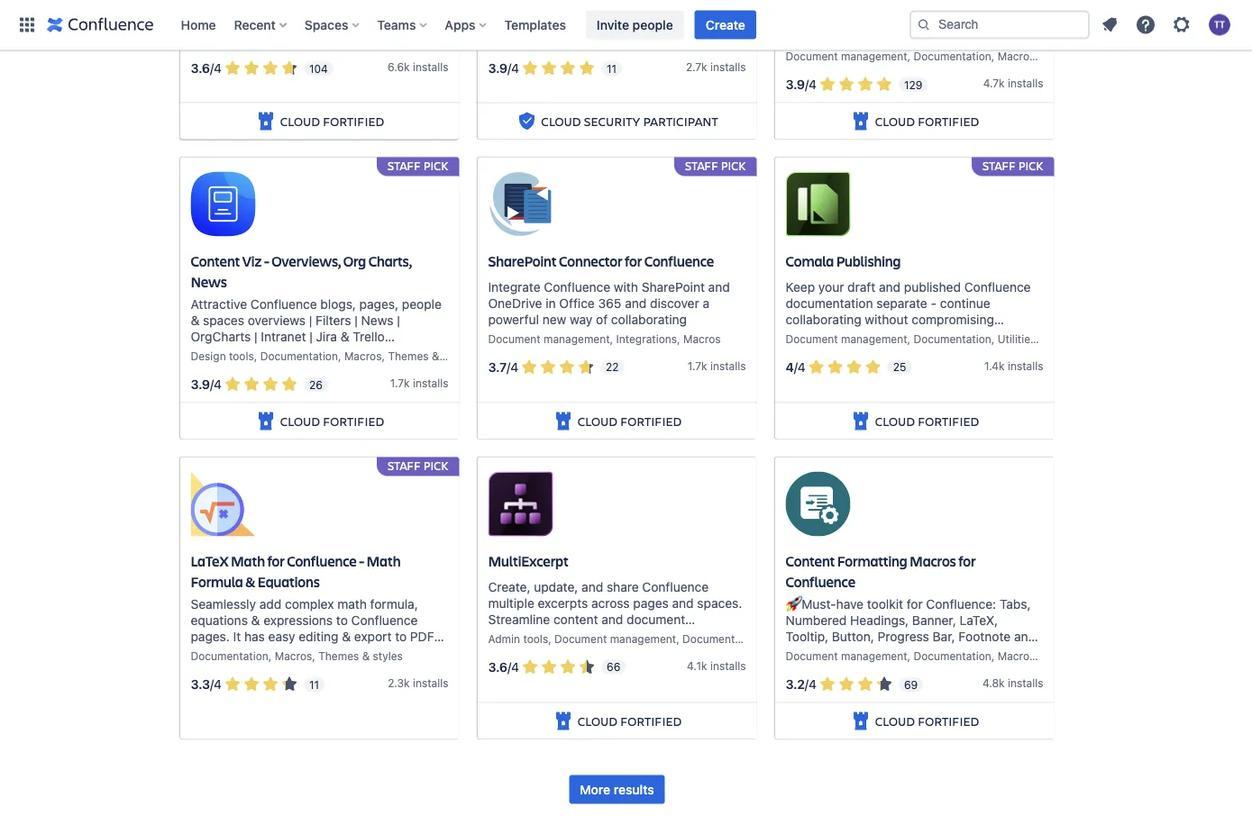 Task type: locate. For each thing, give the bounding box(es) containing it.
1 horizontal spatial collaborating
[[786, 312, 862, 327]]

in up effort
[[377, 0, 388, 12]]

confluence up overviews
[[251, 297, 317, 312]]

documentation inside automatically number headings in confluence, saving time and effort documentation , macros , themes & styles
[[191, 34, 268, 46]]

notification icon image
[[1099, 14, 1121, 36]]

to up microsoft
[[945, 0, 957, 12]]

confluence up microsoft
[[893, 13, 959, 28]]

macros inside automatically number headings in confluence, saving time and effort documentation , macros , themes & styles
[[275, 34, 312, 46]]

design
[[608, 34, 644, 46], [191, 350, 226, 363]]

sharepoint up integrate
[[488, 252, 557, 271]]

1 horizontal spatial sharepoint
[[642, 280, 705, 295]]

tools for admin tools , document management , documentation
[[523, 633, 548, 646]]

your profile and preferences image
[[1209, 14, 1231, 36]]

confluence inside 'keep your draft and published confluence documentation separate - continue collaborating without compromising finalized content'
[[965, 280, 1031, 295]]

0 vertical spatial pages
[[963, 13, 998, 28]]

0 vertical spatial news
[[191, 273, 227, 292]]

staff pick
[[388, 158, 449, 174], [685, 158, 746, 174], [983, 158, 1044, 174], [388, 459, 449, 474]]

and up the a
[[708, 280, 730, 295]]

,
[[268, 34, 272, 46], [312, 34, 315, 46], [602, 34, 605, 46], [672, 34, 675, 46], [739, 34, 742, 46], [908, 50, 911, 63], [992, 50, 995, 63], [1035, 50, 1039, 63], [610, 333, 613, 346], [677, 333, 680, 346], [908, 333, 911, 346], [992, 333, 995, 346], [1036, 333, 1040, 346], [254, 350, 257, 363], [338, 350, 341, 363], [382, 350, 385, 363], [548, 633, 552, 646], [676, 633, 680, 646], [268, 651, 272, 663], [312, 651, 315, 663], [908, 651, 911, 663], [992, 651, 995, 663], [1035, 651, 1039, 663]]

management inside 'integrate confluence with sharepoint and onedrive in office 365 and discover a powerful new way of collaborating document management , integrations , macros'
[[544, 333, 610, 346]]

0 horizontal spatial 11
[[309, 679, 319, 692]]

word left –
[[960, 0, 991, 12]]

2 horizontal spatial content
[[897, 0, 942, 12]]

1 horizontal spatial content
[[838, 329, 883, 343]]

export confluence content to word – happily. turn your confluence pages into professionally styled microsoft word documents
[[786, 0, 1023, 60]]

content viz - overviews, org charts, news
[[191, 252, 412, 292]]

/ for content viz - overviews, org charts, news
[[210, 378, 214, 392]]

0 horizontal spatial 1.7k
[[390, 377, 410, 390]]

1 vertical spatial news
[[361, 313, 394, 328]]

content inside content viz - overviews, org charts, news
[[191, 252, 240, 271]]

your inside 'keep your draft and published confluence documentation separate - continue collaborating without compromising finalized content'
[[819, 280, 844, 295]]

2 vertical spatial -
[[359, 552, 364, 571]]

documentation
[[191, 34, 268, 46], [914, 50, 992, 63], [914, 333, 992, 346], [260, 350, 338, 363], [683, 633, 760, 646], [191, 651, 268, 663], [914, 651, 992, 663]]

cloud fortified for cloud fortified app badge image for viz
[[280, 413, 384, 430]]

0 horizontal spatial design
[[191, 350, 226, 363]]

0 horizontal spatial pages
[[633, 596, 669, 611]]

charts,
[[368, 252, 412, 271]]

content down without
[[838, 329, 883, 343]]

2 horizontal spatial 3.9 / 4
[[786, 77, 817, 92]]

and down 'across'
[[602, 613, 623, 627]]

content up search image
[[897, 0, 942, 12]]

cloud for cloud fortified app badge image related to connector
[[578, 413, 618, 430]]

2 vertical spatial to
[[395, 630, 407, 645]]

confluence:
[[926, 597, 997, 612]]

1 horizontal spatial to
[[395, 630, 407, 645]]

1 horizontal spatial 3.9 / 4
[[488, 61, 519, 76]]

headings,
[[850, 614, 909, 629]]

more
[[580, 783, 611, 798]]

staff for latex math for confluence - math formula & equations
[[388, 459, 421, 474]]

3.9 for cloud fortified
[[786, 77, 805, 92]]

themes down spaces at the top left of the page
[[318, 34, 359, 46]]

3.9 / 4 down integrations
[[191, 378, 222, 392]]

integrations down create
[[678, 34, 739, 46]]

collaborating down discover
[[611, 312, 687, 327]]

0 vertical spatial 3.9 / 4
[[488, 61, 519, 76]]

security
[[584, 113, 640, 130]]

and up separate
[[879, 280, 901, 295]]

math up the formula,
[[367, 552, 401, 571]]

0 horizontal spatial people
[[402, 297, 442, 312]]

, up 129
[[908, 50, 911, 63]]

math
[[231, 552, 265, 571], [367, 552, 401, 571]]

blogs,
[[320, 297, 356, 312]]

content inside 'keep your draft and published confluence documentation separate - continue collaborating without compromising finalized content'
[[838, 329, 883, 343]]

install for latex math for confluence - math formula & equations
[[413, 678, 443, 690]]

staff for content viz - overviews, org charts, news
[[388, 158, 421, 174]]

staff
[[388, 158, 421, 174], [685, 158, 718, 174], [983, 158, 1016, 174], [388, 459, 421, 474]]

1 collaborating from the left
[[611, 312, 687, 327]]

6.6k
[[388, 61, 410, 74]]

0 horizontal spatial tools
[[229, 350, 254, 363]]

and inside 🚀 must-have toolkit for confluence: tabs, numbered headings, banner, latex, tooltip, button, progress bar, footnote and more
[[1014, 630, 1036, 645]]

2 horizontal spatial -
[[931, 296, 937, 311]]

in inside automatically number headings in confluence, saving time and effort documentation , macros , themes & styles
[[377, 0, 388, 12]]

, down footnote at the bottom right of the page
[[992, 651, 995, 663]]

embed mermaid diagrams directly in confluence charts & diagramming , design tools , integrations , macros
[[488, 0, 783, 46]]

0 vertical spatial tools
[[647, 34, 672, 46]]

confluence up office
[[544, 280, 611, 295]]

0 vertical spatial 1.7k
[[688, 360, 707, 373]]

2 horizontal spatial cloud fortified app badge image
[[850, 111, 872, 133]]

styles
[[373, 34, 403, 46], [443, 350, 473, 363], [373, 651, 403, 663], [1096, 651, 1126, 663]]

2 vertical spatial word
[[206, 646, 237, 661]]

pages up document
[[633, 596, 669, 611]]

word
[[960, 0, 991, 12], [967, 29, 998, 44], [206, 646, 237, 661]]

cloud fortified down 26
[[280, 413, 384, 430]]

3.6 / 4 down admin
[[488, 661, 519, 675]]

4.8k
[[983, 678, 1005, 690]]

1.7k install s down the a
[[688, 360, 746, 373]]

macros inside content formatting macros for confluence
[[910, 552, 956, 571]]

automatically
[[191, 0, 269, 12]]

2 horizontal spatial to
[[945, 0, 957, 12]]

3.9 / 4 down the "documents"
[[786, 77, 817, 92]]

filters
[[316, 313, 351, 328]]

headings
[[321, 0, 374, 12]]

, up 4.8k install s
[[1035, 651, 1039, 663]]

macros inside 'integrate confluence with sharepoint and onedrive in office 365 and discover a powerful new way of collaborating document management , integrations , macros'
[[683, 333, 721, 346]]

2 collaborating from the left
[[786, 312, 862, 327]]

for up banner,
[[907, 597, 923, 612]]

1 vertical spatial 3.6
[[488, 661, 508, 675]]

&
[[362, 34, 370, 46], [525, 34, 533, 46], [191, 313, 200, 328], [341, 330, 349, 344], [432, 350, 440, 363], [245, 573, 255, 592], [251, 614, 260, 629], [342, 630, 351, 645], [362, 651, 370, 663], [1085, 651, 1093, 663]]

3.6
[[191, 61, 210, 76], [488, 661, 508, 675]]

, up 4.7k install s
[[1035, 50, 1039, 63]]

keep your draft and published confluence documentation separate - continue collaborating without compromising finalized content
[[786, 280, 1031, 343]]

content inside content formatting macros for confluence
[[786, 552, 835, 571]]

/ down pages. at the left bottom
[[210, 678, 214, 693]]

confluence up document
[[642, 580, 709, 595]]

confluence
[[827, 0, 894, 12], [488, 13, 555, 28], [893, 13, 959, 28], [644, 252, 714, 271], [544, 280, 611, 295], [965, 280, 1031, 295], [251, 297, 317, 312], [287, 552, 357, 571], [786, 573, 856, 592], [642, 580, 709, 595], [351, 614, 418, 629]]

complex
[[285, 597, 334, 612]]

install for multiexcerpt
[[711, 660, 740, 673]]

3.6 / 4 for 104
[[191, 61, 222, 76]]

- right viz
[[264, 252, 269, 271]]

in right directly
[[691, 0, 701, 12]]

pages inside export confluence content to word – happily. turn your confluence pages into professionally styled microsoft word documents
[[963, 13, 998, 28]]

styles inside automatically number headings in confluence, saving time and effort documentation , macros , themes & styles
[[373, 34, 403, 46]]

cloud fortified app badge image
[[255, 411, 277, 433], [553, 411, 574, 433], [850, 411, 872, 433], [850, 711, 872, 733]]

document down professionally in the right of the page
[[786, 50, 838, 63]]

management
[[841, 50, 908, 63], [544, 333, 610, 346], [841, 333, 908, 346], [488, 629, 564, 644], [610, 633, 676, 646], [841, 651, 908, 663]]

spaces button
[[299, 10, 366, 39]]

comala publishing
[[786, 252, 901, 271]]

design down orgcharts
[[191, 350, 226, 363]]

1 horizontal spatial math
[[367, 552, 401, 571]]

0 horizontal spatial utilities
[[998, 333, 1036, 346]]

1 vertical spatial 11
[[309, 679, 319, 692]]

recent button
[[229, 10, 294, 39]]

apps button
[[439, 10, 494, 39]]

documentation
[[786, 296, 873, 311]]

| left filters
[[309, 313, 312, 328]]

0 vertical spatial 11
[[607, 62, 617, 75]]

0 vertical spatial content
[[191, 252, 240, 271]]

professionally
[[786, 29, 866, 44]]

0 horizontal spatial news
[[191, 273, 227, 292]]

1 vertical spatial integrations
[[616, 333, 677, 346]]

/ down the 'powerful'
[[507, 360, 511, 375]]

macros down the a
[[683, 333, 721, 346]]

pages inside create, update, and share confluence multiple excerpts across pages and spaces. streamline content and document management
[[633, 596, 669, 611]]

/ down the home link
[[210, 61, 214, 76]]

fortified for 3.9 / 4 cloud fortified app badge icon
[[918, 113, 979, 130]]

1 horizontal spatial design
[[608, 34, 644, 46]]

more results button
[[569, 776, 665, 805]]

1 vertical spatial tools
[[229, 350, 254, 363]]

0 vertical spatial people
[[633, 17, 673, 32]]

confluence inside latex math for confluence - math formula & equations
[[287, 552, 357, 571]]

management down without
[[841, 333, 908, 346]]

confluence inside create, update, and share confluence multiple excerpts across pages and spaces. streamline content and document management
[[642, 580, 709, 595]]

1 horizontal spatial utilities
[[1042, 50, 1080, 63]]

intranet
[[261, 330, 306, 344]]

news inside attractive confluence blogs, pages, people & spaces overviews | filters | news | orgcharts | intranet | jira & trello integrations
[[361, 313, 394, 328]]

1 vertical spatial your
[[819, 280, 844, 295]]

3.9 down the "documents"
[[786, 77, 805, 92]]

install for content formatting macros for confluence
[[1008, 678, 1038, 690]]

design down the invite people
[[608, 34, 644, 46]]

confluence up equations
[[287, 552, 357, 571]]

news inside content viz - overviews, org charts, news
[[191, 273, 227, 292]]

document management , documentation , macros , utilities
[[786, 50, 1080, 63]]

0 horizontal spatial in
[[377, 0, 388, 12]]

2 vertical spatial tools
[[523, 633, 548, 646]]

/ down admin
[[508, 661, 511, 675]]

content up must-
[[786, 552, 835, 571]]

pick for latex math for confluence - math formula & equations
[[424, 459, 449, 474]]

1 horizontal spatial 3.6 / 4
[[488, 661, 519, 675]]

0 vertical spatial 3.9
[[488, 61, 508, 76]]

install for sharepoint connector for confluence
[[711, 360, 740, 373]]

0 horizontal spatial integrations
[[616, 333, 677, 346]]

2 horizontal spatial tools
[[647, 34, 672, 46]]

pages.
[[191, 630, 230, 645]]

for inside latex math for confluence - math formula & equations
[[267, 552, 285, 571]]

document management , documentation , macros , themes & styles
[[786, 651, 1126, 663]]

fortified
[[323, 113, 384, 130], [918, 113, 979, 130], [323, 413, 384, 430], [620, 413, 682, 430], [918, 413, 979, 430], [620, 714, 682, 730], [918, 714, 979, 730]]

document for document management , documentation , macros , themes & styles
[[786, 651, 838, 663]]

0 vertical spatial word
[[960, 0, 991, 12]]

document up 4 / 4
[[786, 333, 838, 346]]

macros up 4.7k install s
[[998, 50, 1035, 63]]

confluence up continue
[[965, 280, 1031, 295]]

math
[[337, 597, 367, 612]]

participant
[[643, 113, 718, 130]]

1 vertical spatial content
[[786, 552, 835, 571]]

1 vertical spatial people
[[402, 297, 442, 312]]

0 vertical spatial integrations
[[678, 34, 739, 46]]

themes up 4.8k install s
[[1042, 651, 1082, 663]]

confluence up turn
[[827, 0, 894, 12]]

tools down the invite people
[[647, 34, 672, 46]]

1 vertical spatial 3.9
[[786, 77, 805, 92]]

macros down easy
[[275, 651, 312, 663]]

pick
[[424, 158, 449, 174], [721, 158, 746, 174], [1019, 158, 1044, 174], [424, 459, 449, 474]]

admin tools , document management , documentation
[[488, 633, 760, 646]]

- inside content viz - overviews, org charts, news
[[264, 252, 269, 271]]

11 down invite on the top
[[607, 62, 617, 75]]

1 vertical spatial content
[[838, 329, 883, 343]]

1 vertical spatial 1.7k
[[390, 377, 410, 390]]

0 vertical spatial to
[[945, 0, 957, 12]]

6.6k install s
[[388, 61, 449, 74]]

help icon image
[[1135, 14, 1157, 36]]

people inside button
[[633, 17, 673, 32]]

home
[[181, 17, 216, 32]]

and inside 'keep your draft and published confluence documentation separate - continue collaborating without compromising finalized content'
[[879, 280, 901, 295]]

staff pick for latex math for confluence - math formula & equations
[[388, 459, 449, 474]]

1 horizontal spatial your
[[864, 13, 889, 28]]

tools inside embed mermaid diagrams directly in confluence charts & diagramming , design tools , integrations , macros
[[647, 34, 672, 46]]

1 horizontal spatial pages
[[963, 13, 998, 28]]

spaces.
[[697, 596, 742, 611]]

3.9 down integrations
[[191, 378, 210, 392]]

3.6 / 4 down the home link
[[191, 61, 222, 76]]

104
[[309, 62, 328, 75]]

0 vertical spatial 3.6
[[191, 61, 210, 76]]

3.6 for 104
[[191, 61, 210, 76]]

equations
[[258, 573, 320, 592]]

utilities
[[1042, 50, 1080, 63], [998, 333, 1036, 346]]

- inside 'keep your draft and published confluence documentation separate - continue collaborating without compromising finalized content'
[[931, 296, 937, 311]]

🚀
[[786, 597, 798, 612]]

0 horizontal spatial sharepoint
[[488, 252, 557, 271]]

1 horizontal spatial news
[[361, 313, 394, 328]]

1 vertical spatial 1.7k install s
[[390, 377, 449, 390]]

macros up the confluence:
[[910, 552, 956, 571]]

11 for 3.9 / 4
[[607, 62, 617, 75]]

documentation down the compromising
[[914, 333, 992, 346]]

confluence up must-
[[786, 573, 856, 592]]

1.7k install s for content viz - overviews, org charts, news
[[390, 377, 449, 390]]

2.3k install s
[[388, 678, 449, 690]]

confluence up discover
[[644, 252, 714, 271]]

saving
[[264, 13, 302, 28]]

1 horizontal spatial tools
[[523, 633, 548, 646]]

content formatting macros for confluence
[[786, 552, 976, 592]]

collaborating inside 'keep your draft and published confluence documentation separate - continue collaborating without compromising finalized content'
[[786, 312, 862, 327]]

0 horizontal spatial collaborating
[[611, 312, 687, 327]]

1 horizontal spatial integrations
[[678, 34, 739, 46]]

cloud for cloud fortified app badge image for viz
[[280, 413, 320, 430]]

themes
[[318, 34, 359, 46], [388, 350, 429, 363], [318, 651, 359, 663], [1042, 651, 1082, 663]]

staff pick for sharepoint connector for confluence
[[685, 158, 746, 174]]

/ down more
[[805, 678, 809, 693]]

people
[[633, 17, 673, 32], [402, 297, 442, 312]]

teams button
[[372, 10, 434, 39]]

1 vertical spatial 3.6 / 4
[[488, 661, 519, 675]]

, down filters
[[338, 350, 341, 363]]

integrate confluence with sharepoint and onedrive in office 365 and discover a powerful new way of collaborating document management , integrations , macros
[[488, 280, 730, 346]]

utilities up "1.4k install s"
[[998, 333, 1036, 346]]

1 horizontal spatial cloud fortified app badge image
[[553, 711, 574, 733]]

cloud
[[280, 113, 320, 130], [875, 113, 915, 130], [280, 413, 320, 430], [578, 413, 618, 430], [875, 413, 915, 430], [578, 714, 618, 730], [875, 714, 915, 730]]

document down the 'powerful'
[[488, 333, 541, 346]]

1.7k down the a
[[688, 360, 707, 373]]

1 horizontal spatial content
[[786, 552, 835, 571]]

0 horizontal spatial 3.6
[[191, 61, 210, 76]]

0 vertical spatial content
[[897, 0, 942, 12]]

seamlessly
[[191, 597, 256, 612]]

25
[[893, 362, 907, 374]]

cloud down 22
[[578, 413, 618, 430]]

0 vertical spatial -
[[264, 252, 269, 271]]

staff pick for content viz - overviews, org charts, news
[[388, 158, 449, 174]]

0 vertical spatial your
[[864, 13, 889, 28]]

to left pdf
[[395, 630, 407, 645]]

confluence image
[[47, 14, 154, 36], [47, 14, 154, 36]]

management down button, at the bottom right of the page
[[841, 651, 908, 663]]

0 horizontal spatial 3.6 / 4
[[191, 61, 222, 76]]

cloud down 25
[[875, 413, 915, 430]]

4
[[214, 61, 222, 76], [511, 61, 519, 76], [809, 77, 817, 92], [511, 360, 519, 375], [786, 360, 794, 375], [798, 360, 806, 375], [214, 378, 222, 392], [511, 661, 519, 675], [214, 678, 222, 693], [809, 678, 817, 693]]

sharepoint
[[488, 252, 557, 271], [642, 280, 705, 295]]

–
[[995, 0, 1002, 12]]

org
[[343, 252, 366, 271]]

pages down –
[[963, 13, 998, 28]]

bar,
[[933, 630, 955, 645]]

document for document management , documentation , utilities , workflow
[[786, 333, 838, 346]]

confluence inside attractive confluence blogs, pages, people & spaces overviews | filters | news | orgcharts | intranet | jira & trello integrations
[[251, 297, 317, 312]]

cloud fortified for cloud fortified app badge image related to connector
[[578, 413, 682, 430]]

word inside seamlessly add complex math formula, equations & expressions to confluence pages. it has easy editing & export to pdf or word
[[206, 646, 237, 661]]

export
[[354, 630, 392, 645]]

1 horizontal spatial people
[[633, 17, 673, 32]]

documentation down intranet on the left
[[260, 350, 338, 363]]

banner
[[0, 0, 1252, 50]]

1.7k install s down the pages,
[[390, 377, 449, 390]]

workflow
[[1043, 333, 1090, 346]]

1 vertical spatial to
[[336, 614, 348, 629]]

pdf
[[410, 630, 434, 645]]

to down math
[[336, 614, 348, 629]]

powerful
[[488, 312, 539, 327]]

content down excerpts
[[554, 613, 598, 627]]

1 vertical spatial sharepoint
[[642, 280, 705, 295]]

your
[[864, 13, 889, 28], [819, 280, 844, 295]]

s for content viz - overviews, org charts, news
[[443, 377, 449, 390]]

, down discover
[[677, 333, 680, 346]]

69
[[904, 679, 918, 692]]

3.6 / 4 for 66
[[488, 661, 519, 675]]

collaborating down the 'documentation'
[[786, 312, 862, 327]]

embed
[[488, 0, 529, 12]]

66
[[607, 662, 621, 675]]

1 horizontal spatial in
[[546, 296, 556, 311]]

1 horizontal spatial -
[[359, 552, 364, 571]]

3.6 for 66
[[488, 661, 508, 675]]

pages
[[963, 13, 998, 28], [633, 596, 669, 611]]

2 horizontal spatial in
[[691, 0, 701, 12]]

document inside 'integrate confluence with sharepoint and onedrive in office 365 and discover a powerful new way of collaborating document management , integrations , macros'
[[488, 333, 541, 346]]

cloud fortified app badge image
[[255, 111, 277, 133], [850, 111, 872, 133], [553, 711, 574, 733]]

1 horizontal spatial 1.7k
[[688, 360, 707, 373]]

content viz - overviews, org charts, news image
[[191, 172, 256, 237]]

0 horizontal spatial cloud fortified app badge image
[[255, 111, 277, 133]]

cloud fortified app badge image for viz
[[255, 411, 277, 433]]

1 math from the left
[[231, 552, 265, 571]]

document for document management , documentation , macros , utilities
[[786, 50, 838, 63]]

0 horizontal spatial 1.7k install s
[[390, 377, 449, 390]]

your up the 'documentation'
[[819, 280, 844, 295]]

2 vertical spatial 3.9 / 4
[[191, 378, 222, 392]]

1 horizontal spatial 11
[[607, 62, 617, 75]]

and down tabs,
[[1014, 630, 1036, 645]]

0 horizontal spatial 3.9
[[191, 378, 210, 392]]

integrations
[[191, 346, 260, 361]]

cloud fortified down 66
[[578, 714, 682, 730]]

staff pick for comala publishing
[[983, 158, 1044, 174]]

document down tooltip,
[[786, 651, 838, 663]]

/ down finalized at the top
[[794, 360, 798, 375]]

content
[[191, 252, 240, 271], [786, 552, 835, 571]]

, down easy
[[268, 651, 272, 663]]

macros inside embed mermaid diagrams directly in confluence charts & diagramming , design tools , integrations , macros
[[745, 34, 783, 46]]

diagrams
[[587, 0, 641, 12]]

0 horizontal spatial -
[[264, 252, 269, 271]]

1 vertical spatial pages
[[633, 596, 669, 611]]

1 vertical spatial 3.9 / 4
[[786, 77, 817, 92]]

| down the pages,
[[397, 313, 400, 328]]

1 vertical spatial utilities
[[998, 333, 1036, 346]]

0 vertical spatial design
[[608, 34, 644, 46]]

1 horizontal spatial 1.7k install s
[[688, 360, 746, 373]]

tools down orgcharts
[[229, 350, 254, 363]]

0 vertical spatial 1.7k install s
[[688, 360, 746, 373]]

search image
[[917, 18, 931, 32]]

0 vertical spatial utilities
[[1042, 50, 1080, 63]]

cloud fortified for cloud fortified app badge image corresponding to publishing
[[875, 413, 979, 430]]

, up 22
[[610, 333, 613, 346]]

1 vertical spatial -
[[931, 296, 937, 311]]

for up equations
[[267, 552, 285, 571]]

apps
[[445, 17, 476, 32]]

/
[[210, 61, 214, 76], [508, 61, 511, 76], [805, 77, 809, 92], [507, 360, 511, 375], [794, 360, 798, 375], [210, 378, 214, 392], [508, 661, 511, 675], [210, 678, 214, 693], [805, 678, 809, 693]]

confluence inside content formatting macros for confluence
[[786, 573, 856, 592]]

1.4k
[[985, 360, 1005, 373]]

management down way
[[544, 333, 610, 346]]

2 horizontal spatial 3.9
[[786, 77, 805, 92]]

2 vertical spatial content
[[554, 613, 598, 627]]

3.2
[[786, 678, 805, 693]]

0 horizontal spatial 3.9 / 4
[[191, 378, 222, 392]]

s for multiexcerpt
[[740, 660, 746, 673]]

0 horizontal spatial your
[[819, 280, 844, 295]]

cloud for 3.9 / 4 cloud fortified app badge icon
[[875, 113, 915, 130]]

1 horizontal spatial 3.6
[[488, 661, 508, 675]]

s for comala publishing
[[1038, 360, 1044, 373]]

| up trello
[[355, 313, 358, 328]]

cloud fortified app badge image for publishing
[[850, 411, 872, 433]]

1 horizontal spatial 3.9
[[488, 61, 508, 76]]

sharepoint up discover
[[642, 280, 705, 295]]

cloud fortified app badge image for 3.9 / 4
[[850, 111, 872, 133]]

people right the pages,
[[402, 297, 442, 312]]

0 horizontal spatial content
[[191, 252, 240, 271]]

26
[[309, 379, 323, 392]]



Task type: describe. For each thing, give the bounding box(es) containing it.
seamlessly add complex math formula, equations & expressions to confluence pages. it has easy editing & export to pdf or word
[[191, 597, 434, 661]]

cloud down 69
[[875, 714, 915, 730]]

cloud for the middle cloud fortified app badge icon
[[578, 714, 618, 730]]

teams
[[377, 17, 416, 32]]

sharepoint connector for confluence
[[488, 252, 714, 271]]

banner,
[[912, 614, 956, 629]]

in inside 'integrate confluence with sharepoint and onedrive in office 365 and discover a powerful new way of collaborating document management , integrations , macros'
[[546, 296, 556, 311]]

1.7k for content viz - overviews, org charts, news
[[390, 377, 410, 390]]

separate
[[877, 296, 928, 311]]

1.4k install s
[[985, 360, 1044, 373]]

- inside latex math for confluence - math formula & equations
[[359, 552, 364, 571]]

install for comala publishing
[[1008, 360, 1038, 373]]

footnote
[[959, 630, 1011, 645]]

/ for content formatting macros for confluence
[[805, 678, 809, 693]]

3.9 / 4 for cloud fortified
[[786, 77, 817, 92]]

tools for design tools , documentation , macros , themes & styles
[[229, 350, 254, 363]]

design inside embed mermaid diagrams directly in confluence charts & diagramming , design tools , integrations , macros
[[608, 34, 644, 46]]

numbered
[[786, 614, 847, 629]]

comala publishing image
[[786, 172, 851, 237]]

spaces
[[203, 313, 244, 328]]

latex math for confluence - math formula & equations image
[[191, 473, 256, 537]]

share
[[607, 580, 639, 595]]

/ for comala publishing
[[794, 360, 798, 375]]

3.2 / 4
[[786, 678, 817, 693]]

continue
[[940, 296, 991, 311]]

and inside automatically number headings in confluence, saving time and effort documentation , macros , themes & styles
[[334, 13, 356, 28]]

cloud fortified for 3.9 / 4 cloud fortified app badge icon
[[875, 113, 979, 130]]

expressions
[[264, 614, 333, 629]]

macros down trello
[[344, 350, 382, 363]]

home link
[[175, 10, 221, 39]]

macros up 4.8k install s
[[998, 651, 1035, 663]]

🚀 must-have toolkit for confluence: tabs, numbered headings, banner, latex, tooltip, button, progress bar, footnote and more
[[786, 597, 1036, 661]]

, up '1.4k' in the right top of the page
[[992, 333, 995, 346]]

, down time at the left of the page
[[312, 34, 315, 46]]

/ down charts
[[508, 61, 511, 76]]

document management , documentation , utilities , workflow
[[786, 333, 1090, 346]]

documentation down microsoft
[[914, 50, 992, 63]]

and down with
[[625, 296, 647, 311]]

4.7k
[[984, 77, 1005, 90]]

directly
[[644, 0, 687, 12]]

invite people button
[[586, 10, 684, 39]]

overviews
[[248, 313, 306, 328]]

styled
[[870, 29, 905, 44]]

multiexcerpt image
[[488, 473, 553, 537]]

staff for sharepoint connector for confluence
[[685, 158, 718, 174]]

banner containing home
[[0, 0, 1252, 50]]

templates link
[[499, 10, 572, 39]]

create,
[[488, 580, 531, 595]]

settings icon image
[[1171, 14, 1193, 36]]

cloud
[[541, 113, 581, 130]]

staff for comala publishing
[[983, 158, 1016, 174]]

latex math for confluence - math formula & equations
[[191, 552, 401, 592]]

sharepoint connector for confluence image
[[488, 172, 553, 237]]

1.7k for sharepoint connector for confluence
[[688, 360, 707, 373]]

progress
[[878, 630, 929, 645]]

pick for comala publishing
[[1019, 158, 1044, 174]]

themes down the editing
[[318, 651, 359, 663]]

number
[[273, 0, 317, 12]]

/ for latex math for confluence - math formula & equations
[[210, 678, 214, 693]]

themes inside automatically number headings in confluence, saving time and effort documentation , macros , themes & styles
[[318, 34, 359, 46]]

new
[[543, 312, 567, 327]]

, down without
[[908, 333, 911, 346]]

office
[[559, 296, 595, 311]]

formatting
[[838, 552, 908, 571]]

fortified for cloud fortified app badge image related to connector
[[620, 413, 682, 430]]

overviews,
[[272, 252, 341, 271]]

management down styled
[[841, 50, 908, 63]]

comala
[[786, 252, 834, 271]]

cloud fortified down 69
[[875, 714, 979, 730]]

3.3
[[191, 678, 210, 693]]

happily.
[[786, 13, 831, 28]]

129
[[904, 79, 923, 91]]

documentation down bar,
[[914, 651, 992, 663]]

| down overviews
[[254, 330, 258, 344]]

, down recent
[[268, 34, 272, 46]]

1.7k install s for sharepoint connector for confluence
[[688, 360, 746, 373]]

0 vertical spatial sharepoint
[[488, 252, 557, 271]]

2 math from the left
[[367, 552, 401, 571]]

equations
[[191, 614, 248, 629]]

content for content viz - overviews, org charts, news
[[191, 252, 240, 271]]

/ for sharepoint connector for confluence
[[507, 360, 511, 375]]

management inside create, update, and share confluence multiple excerpts across pages and spaces. streamline content and document management
[[488, 629, 564, 644]]

people inside attractive confluence blogs, pages, people & spaces overviews | filters | news | orgcharts | intranet | jira & trello integrations
[[402, 297, 442, 312]]

, down overviews
[[254, 350, 257, 363]]

3.7 / 4
[[488, 360, 519, 375]]

trello
[[353, 330, 385, 344]]

your inside export confluence content to word – happily. turn your confluence pages into professionally styled microsoft word documents
[[864, 13, 889, 28]]

tabs,
[[1000, 597, 1031, 612]]

content inside export confluence content to word – happily. turn your confluence pages into professionally styled microsoft word documents
[[897, 0, 942, 12]]

admin
[[488, 633, 520, 646]]

0 horizontal spatial to
[[336, 614, 348, 629]]

content inside create, update, and share confluence multiple excerpts across pages and spaces. streamline content and document management
[[554, 613, 598, 627]]

fortified for cloud fortified app badge image corresponding to publishing
[[918, 413, 979, 430]]

& inside embed mermaid diagrams directly in confluence charts & diagramming , design tools , integrations , macros
[[525, 34, 533, 46]]

formula,
[[370, 597, 418, 612]]

time
[[305, 13, 331, 28]]

management down document
[[610, 633, 676, 646]]

, up 4.7k
[[992, 50, 995, 63]]

, down trello
[[382, 350, 385, 363]]

invite
[[597, 17, 629, 32]]

and up 'across'
[[582, 580, 603, 595]]

, down "progress"
[[908, 651, 911, 663]]

/ down the "documents"
[[805, 77, 809, 92]]

documentation up 4.1k install s
[[683, 633, 760, 646]]

4.7k install s
[[984, 77, 1044, 90]]

without
[[865, 312, 908, 327]]

pick for sharepoint connector for confluence
[[721, 158, 746, 174]]

turn
[[834, 13, 860, 28]]

attractive confluence blogs, pages, people & spaces overviews | filters | news | orgcharts | intranet | jira & trello integrations
[[191, 297, 442, 361]]

| left jira
[[310, 330, 313, 344]]

confluence inside embed mermaid diagrams directly in confluence charts & diagramming , design tools , integrations , macros
[[488, 13, 555, 28]]

templates
[[505, 17, 566, 32]]

cloud fortified for the middle cloud fortified app badge icon
[[578, 714, 682, 730]]

Search field
[[910, 10, 1090, 39]]

11 for 3.3 / 4
[[309, 679, 319, 692]]

charts
[[488, 34, 522, 46]]

formula
[[191, 573, 243, 592]]

microsoft
[[909, 29, 964, 44]]

cloud for cloud fortified app badge image corresponding to publishing
[[875, 413, 915, 430]]

integrate
[[488, 280, 541, 295]]

s for sharepoint connector for confluence
[[740, 360, 746, 373]]

streamline
[[488, 613, 550, 627]]

has
[[244, 630, 265, 645]]

, down invite on the top
[[602, 34, 605, 46]]

3.9 for cloud security participant
[[488, 61, 508, 76]]

of
[[596, 312, 608, 327]]

3.9 / 4 for cloud security participant
[[488, 61, 519, 76]]

latex
[[191, 552, 229, 571]]

diagramming
[[536, 34, 602, 46]]

for inside content formatting macros for confluence
[[959, 552, 976, 571]]

cloud fortified for cloud fortified app badge icon corresponding to 3.6 / 4
[[280, 113, 384, 130]]

2 vertical spatial 3.9
[[191, 378, 210, 392]]

mermaid
[[532, 0, 583, 12]]

confluence inside 'integrate confluence with sharepoint and onedrive in office 365 and discover a powerful new way of collaborating document management , integrations , macros'
[[544, 280, 611, 295]]

must-
[[802, 597, 836, 612]]

& inside latex math for confluence - math formula & equations
[[245, 573, 255, 592]]

results
[[614, 783, 654, 798]]

, down directly
[[672, 34, 675, 46]]

fortified for cloud fortified app badge image for viz
[[323, 413, 384, 430]]

invite people
[[597, 17, 673, 32]]

documentation down the it
[[191, 651, 268, 663]]

1 vertical spatial word
[[967, 29, 998, 44]]

across
[[592, 596, 630, 611]]

document
[[627, 613, 685, 627]]

cloud for cloud fortified app badge icon corresponding to 3.6 / 4
[[280, 113, 320, 130]]

themes down the pages,
[[388, 350, 429, 363]]

multiexcerpt
[[488, 552, 569, 571]]

4.1k
[[687, 660, 707, 673]]

cloud fortified app badge image for connector
[[553, 411, 574, 433]]

fortified for cloud fortified app badge icon corresponding to 3.6 / 4
[[323, 113, 384, 130]]

global element
[[11, 0, 906, 50]]

and up document
[[672, 596, 694, 611]]

for inside 🚀 must-have toolkit for confluence: tabs, numbered headings, banner, latex, tooltip, button, progress bar, footnote and more
[[907, 597, 923, 612]]

appswitcher icon image
[[16, 14, 38, 36]]

cloud fortified app badge image for 3.6 / 4
[[255, 111, 277, 133]]

integrations inside 'integrate confluence with sharepoint and onedrive in office 365 and discover a powerful new way of collaborating document management , integrations , macros'
[[616, 333, 677, 346]]

viz
[[242, 252, 262, 271]]

collaborating inside 'integrate confluence with sharepoint and onedrive in office 365 and discover a powerful new way of collaborating document management , integrations , macros'
[[611, 312, 687, 327]]

/ for multiexcerpt
[[508, 661, 511, 675]]

document down excerpts
[[555, 633, 607, 646]]

install for content viz - overviews, org charts, news
[[413, 377, 443, 390]]

3.7
[[488, 360, 507, 375]]

in inside embed mermaid diagrams directly in confluence charts & diagramming , design tools , integrations , macros
[[691, 0, 701, 12]]

orgcharts
[[191, 330, 251, 344]]

confluence inside seamlessly add complex math formula, equations & expressions to confluence pages. it has easy editing & export to pdf or word
[[351, 614, 418, 629]]

, down the editing
[[312, 651, 315, 663]]

, down create
[[739, 34, 742, 46]]

, down document
[[676, 633, 680, 646]]

add
[[260, 597, 282, 612]]

to inside export confluence content to word – happily. turn your confluence pages into professionally styled microsoft word documents
[[945, 0, 957, 12]]

create link
[[695, 10, 756, 39]]

& inside automatically number headings in confluence, saving time and effort documentation , macros , themes & styles
[[362, 34, 370, 46]]

publishing
[[837, 252, 901, 271]]

pick for content viz - overviews, org charts, news
[[424, 158, 449, 174]]

content for content formatting macros for confluence
[[786, 552, 835, 571]]

, down streamline
[[548, 633, 552, 646]]

fortified for the middle cloud fortified app badge icon
[[620, 714, 682, 730]]

content formatting macros for confluence image
[[786, 473, 851, 537]]

integrations inside embed mermaid diagrams directly in confluence charts & diagramming , design tools , integrations , macros
[[678, 34, 739, 46]]

2.7k
[[686, 61, 707, 74]]

sharepoint inside 'integrate confluence with sharepoint and onedrive in office 365 and discover a powerful new way of collaborating document management , integrations , macros'
[[642, 280, 705, 295]]

2.3k
[[388, 678, 410, 690]]

jira
[[316, 330, 337, 344]]

4.8k install s
[[983, 678, 1044, 690]]

, left workflow on the right top of the page
[[1036, 333, 1040, 346]]

update,
[[534, 580, 578, 595]]

for up with
[[625, 252, 642, 271]]

into
[[1001, 13, 1023, 28]]

1 vertical spatial design
[[191, 350, 226, 363]]

s for latex math for confluence - math formula & equations
[[443, 678, 449, 690]]

s for content formatting macros for confluence
[[1038, 678, 1044, 690]]

22
[[606, 362, 619, 374]]

multiple
[[488, 596, 535, 611]]



Task type: vqa. For each thing, say whether or not it's contained in the screenshot.
OrgCharts
yes



